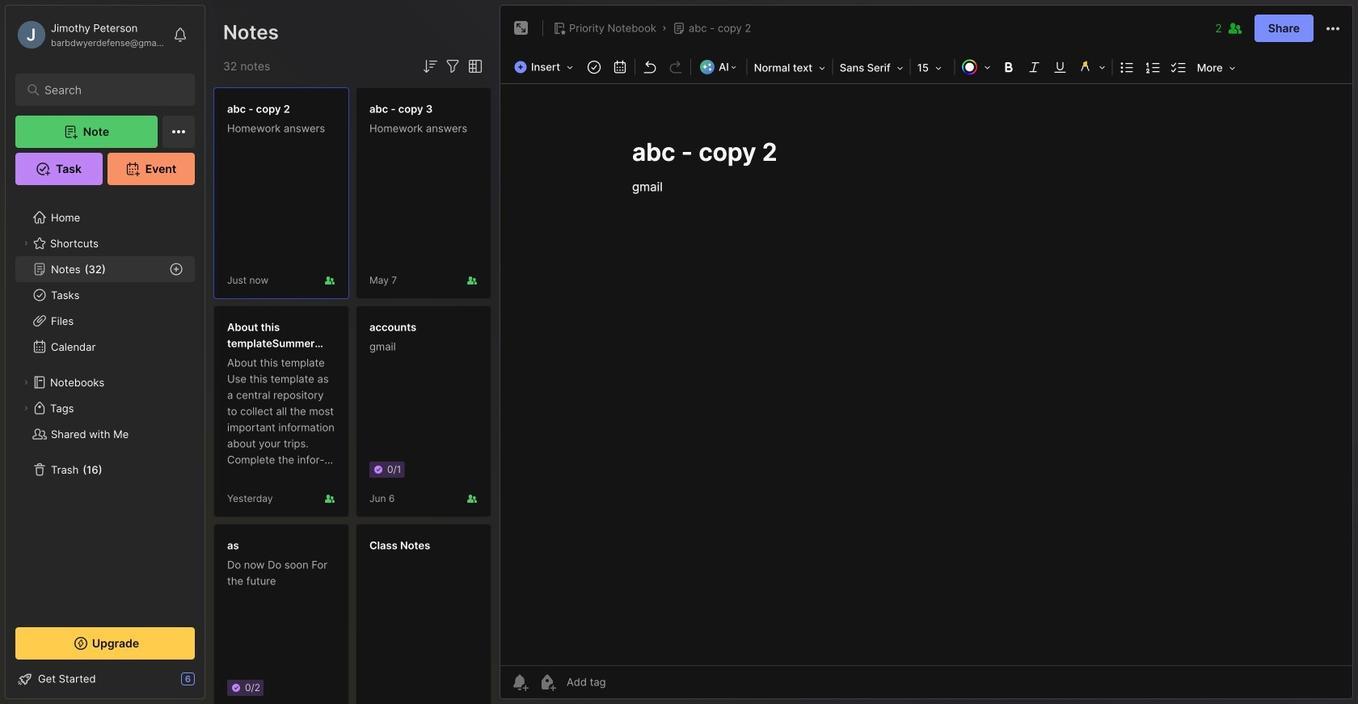 Task type: describe. For each thing, give the bounding box(es) containing it.
checklist image
[[1169, 56, 1191, 78]]

add tag image
[[538, 673, 557, 692]]

Heading level field
[[750, 57, 831, 79]]

Font color field
[[957, 56, 996, 78]]

View options field
[[463, 57, 485, 76]]

Account field
[[15, 19, 165, 51]]

bulleted list image
[[1117, 56, 1139, 78]]

expand note image
[[512, 19, 531, 38]]

More field
[[1193, 57, 1241, 79]]

Add tag field
[[565, 675, 687, 690]]

click to collapse image
[[204, 675, 216, 694]]

Highlight field
[[1074, 56, 1111, 78]]

main element
[[0, 0, 210, 704]]

undo image
[[639, 56, 662, 78]]

underline image
[[1050, 56, 1072, 78]]



Task type: locate. For each thing, give the bounding box(es) containing it.
tree inside main element
[[6, 195, 205, 613]]

Insert field
[[510, 56, 582, 78]]

More actions field
[[1324, 18, 1343, 38]]

expand notebooks image
[[21, 378, 31, 387]]

Font size field
[[913, 57, 953, 79]]

more actions image
[[1324, 19, 1343, 38]]

italic image
[[1024, 56, 1046, 78]]

add filters image
[[443, 57, 463, 76]]

Note Editor text field
[[501, 83, 1353, 666]]

None search field
[[44, 80, 173, 99]]

task image
[[583, 56, 606, 78]]

tree
[[6, 195, 205, 613]]

numbered list image
[[1143, 56, 1165, 78]]

Search text field
[[44, 82, 173, 98]]

Sort options field
[[421, 57, 440, 76]]

Font family field
[[835, 57, 909, 79]]

Help and Learning task checklist field
[[6, 666, 205, 692]]

Add filters field
[[443, 57, 463, 76]]

expand tags image
[[21, 404, 31, 413]]

bold image
[[998, 56, 1021, 78]]

note window element
[[500, 5, 1354, 704]]

calendar event image
[[609, 56, 632, 78]]

add a reminder image
[[510, 673, 530, 692]]

none search field inside main element
[[44, 80, 173, 99]]



Task type: vqa. For each thing, say whether or not it's contained in the screenshot.
"Tree"
yes



